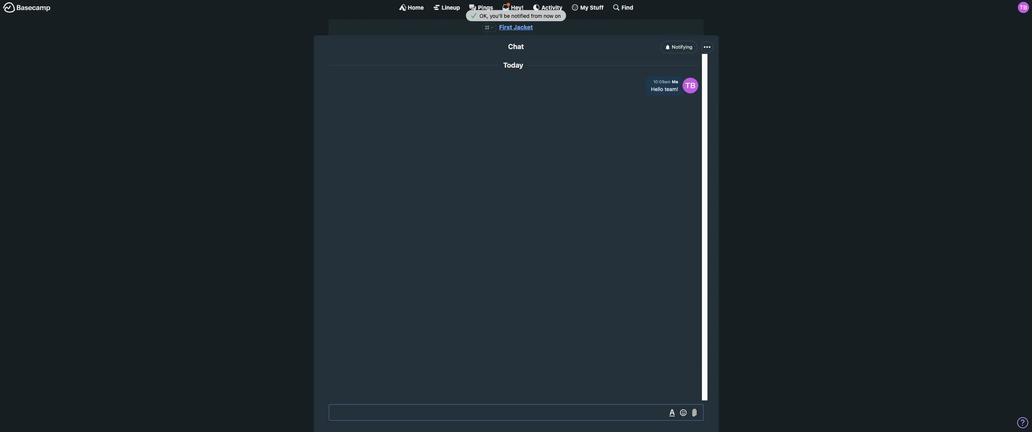 Task type: describe. For each thing, give the bounding box(es) containing it.
find button
[[613, 4, 634, 11]]

on
[[555, 13, 561, 19]]

home link
[[399, 4, 424, 11]]

hey!
[[511, 4, 524, 11]]

ok, you'll be notified from now on alert
[[0, 10, 1033, 21]]

notifying link
[[661, 41, 698, 53]]

my stuff button
[[572, 4, 604, 11]]

first jacket link
[[499, 24, 533, 31]]

stuff
[[590, 4, 604, 11]]

lineup link
[[433, 4, 460, 11]]

today
[[503, 61, 523, 69]]

hello
[[651, 86, 664, 92]]

10:09am element
[[654, 79, 671, 84]]

pings
[[478, 4, 493, 11]]

from
[[531, 13, 542, 19]]

team!
[[665, 86, 679, 92]]

pings button
[[469, 4, 493, 11]]

10:09am link
[[654, 79, 671, 84]]

now
[[544, 13, 554, 19]]



Task type: locate. For each thing, give the bounding box(es) containing it.
tyler black image
[[683, 78, 698, 93]]

notified
[[512, 13, 530, 19]]

my stuff
[[581, 4, 604, 11]]

my
[[581, 4, 589, 11]]

notifying
[[672, 44, 693, 50]]

10:09am
[[654, 79, 671, 84]]

ok,
[[480, 13, 489, 19]]

main element
[[0, 0, 1033, 15]]

first
[[499, 24, 512, 31]]

be
[[504, 13, 510, 19]]

hey! button
[[502, 3, 524, 11]]

activity link
[[533, 4, 563, 11]]

home
[[408, 4, 424, 11]]

jacket
[[514, 24, 533, 31]]

ok, you'll be notified from now on
[[478, 13, 561, 19]]

first jacket
[[499, 24, 533, 31]]

switch accounts image
[[3, 2, 51, 13]]

10:09am hello team!
[[651, 79, 679, 92]]

tyler black image
[[1018, 2, 1030, 13]]

None text field
[[329, 405, 704, 422]]

activity
[[542, 4, 563, 11]]

chat
[[508, 43, 524, 51]]

find
[[622, 4, 634, 11]]

you'll
[[490, 13, 503, 19]]

lineup
[[442, 4, 460, 11]]



Task type: vqa. For each thing, say whether or not it's contained in the screenshot.
explore!
no



